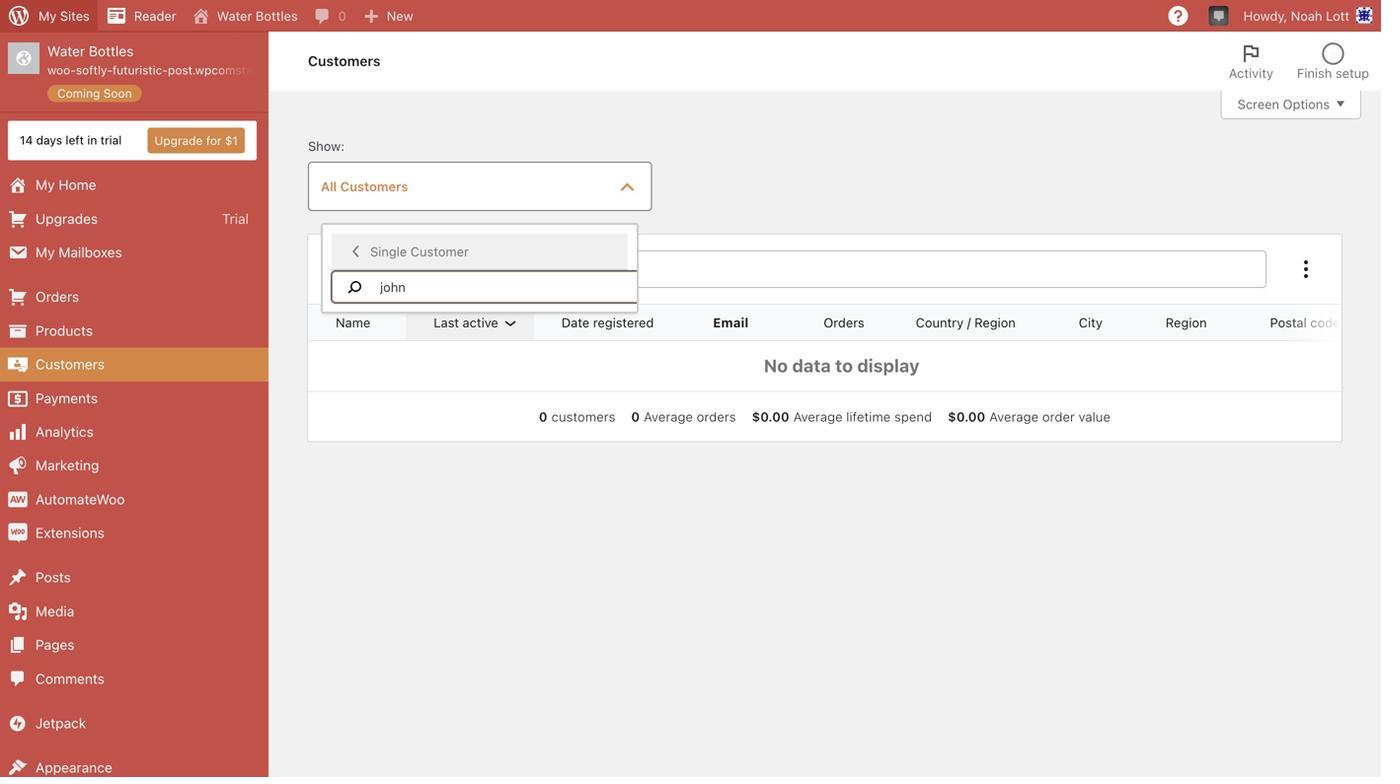 Task type: locate. For each thing, give the bounding box(es) containing it.
tab list containing activity
[[1217, 32, 1381, 91]]

my home link
[[0, 168, 269, 202]]

customers up the payments
[[36, 356, 105, 373]]

lifetime
[[846, 410, 891, 424]]

0 for 0
[[338, 8, 346, 23]]

0 horizontal spatial region
[[975, 316, 1016, 330]]

0 vertical spatial orders
[[36, 289, 79, 305]]

$0.00 down no
[[752, 410, 790, 424]]

payments link
[[0, 382, 269, 416]]

2 horizontal spatial 0
[[631, 410, 640, 424]]

customer
[[411, 244, 469, 259]]

finish setup button
[[1285, 32, 1381, 91]]

sites
[[60, 8, 90, 23]]

0 horizontal spatial orders
[[36, 289, 79, 305]]

$0.00 right spend
[[948, 410, 986, 424]]

0 left customers
[[539, 410, 548, 424]]

customers
[[308, 53, 381, 69], [340, 179, 408, 194], [332, 260, 415, 279], [36, 356, 105, 373]]

show :
[[308, 139, 344, 154]]

spend
[[894, 410, 932, 424]]

my inside toolbar navigation
[[39, 8, 57, 23]]

14
[[20, 133, 33, 147]]

0 horizontal spatial water
[[47, 43, 85, 59]]

1 $0.00 from the left
[[752, 410, 790, 424]]

date registered
[[562, 316, 654, 330]]

postal code
[[1270, 316, 1340, 330]]

0 for 0 average orders
[[631, 410, 640, 424]]

postal code button
[[1258, 305, 1376, 341]]

my for my mailboxes
[[36, 244, 55, 261]]

products link
[[0, 314, 269, 348]]

display
[[857, 356, 920, 377]]

screen options button
[[1221, 90, 1361, 119]]

my for my home
[[36, 177, 55, 193]]

automatewoo
[[36, 492, 125, 508]]

finish setup
[[1297, 66, 1369, 80]]

0 horizontal spatial average
[[644, 410, 693, 424]]

$1
[[225, 134, 238, 148]]

orders up to
[[824, 316, 865, 330]]

my sites link
[[0, 0, 98, 32]]

water inside water bottles woo-softly-futuristic-post.wpcomstaging.com coming soon
[[47, 43, 85, 59]]

0 vertical spatial water
[[217, 8, 252, 23]]

section containing 0
[[531, 408, 1119, 426]]

media
[[36, 604, 74, 620]]

water up post.wpcomstaging.com
[[217, 8, 252, 23]]

water bottles link
[[184, 0, 306, 32]]

0 horizontal spatial bottles
[[89, 43, 134, 59]]

1 vertical spatial water
[[47, 43, 85, 59]]

data
[[792, 356, 831, 377]]

name button
[[324, 305, 406, 341]]

1 vertical spatial bottles
[[89, 43, 134, 59]]

bottles for water bottles woo-softly-futuristic-post.wpcomstaging.com coming soon
[[89, 43, 134, 59]]

1 horizontal spatial region
[[1166, 316, 1207, 330]]

customers down 0 link
[[308, 53, 381, 69]]

my left home
[[36, 177, 55, 193]]

1 horizontal spatial orders
[[824, 316, 865, 330]]

notification image
[[1211, 7, 1227, 23]]

3 average from the left
[[990, 410, 1039, 424]]

customers right all
[[340, 179, 408, 194]]

1 horizontal spatial bottles
[[256, 8, 298, 23]]

1 horizontal spatial water
[[217, 8, 252, 23]]

my down upgrades
[[36, 244, 55, 261]]

orders up products
[[36, 289, 79, 305]]

bottles inside toolbar navigation
[[256, 8, 298, 23]]

date registered button
[[550, 305, 689, 341]]

reader link
[[98, 0, 184, 32]]

automatewoo link
[[0, 483, 269, 517]]

no
[[764, 356, 788, 377]]

water up woo-
[[47, 43, 85, 59]]

setup
[[1336, 66, 1369, 80]]

single
[[370, 244, 407, 259]]

bottles left 0 link
[[256, 8, 298, 23]]

toolbar navigation
[[0, 0, 1381, 36]]

soon
[[103, 86, 132, 100]]

pages link
[[0, 629, 269, 663]]

2 vertical spatial my
[[36, 244, 55, 261]]

lott
[[1326, 8, 1350, 23]]

bottles
[[256, 8, 298, 23], [89, 43, 134, 59]]

water bottles woo-softly-futuristic-post.wpcomstaging.com coming soon
[[47, 43, 304, 100]]

section
[[531, 408, 1119, 426]]

orders inside button
[[824, 316, 865, 330]]

to
[[835, 356, 853, 377]]

None text field
[[479, 258, 1264, 282]]

choose which values to display image
[[1294, 258, 1318, 282]]

0 horizontal spatial 0
[[338, 8, 346, 23]]

bottles inside water bottles woo-softly-futuristic-post.wpcomstaging.com coming soon
[[89, 43, 134, 59]]

no data to display
[[764, 356, 920, 377]]

1 average from the left
[[644, 410, 693, 424]]

2 region from the left
[[1166, 316, 1207, 330]]

1 horizontal spatial $0.00
[[948, 410, 986, 424]]

average left the order
[[990, 410, 1039, 424]]

region
[[975, 316, 1016, 330], [1166, 316, 1207, 330]]

email
[[713, 316, 749, 330]]

water bottles
[[217, 8, 298, 23]]

0 vertical spatial bottles
[[256, 8, 298, 23]]

average
[[644, 410, 693, 424], [794, 410, 843, 424], [990, 410, 1039, 424]]

noah
[[1291, 8, 1322, 23]]

left
[[66, 133, 84, 147]]

0
[[338, 8, 346, 23], [539, 410, 548, 424], [631, 410, 640, 424]]

region right /
[[975, 316, 1016, 330]]

2 average from the left
[[794, 410, 843, 424]]

0 horizontal spatial $0.00
[[752, 410, 790, 424]]

1 region from the left
[[975, 316, 1016, 330]]

orders inside main menu navigation
[[36, 289, 79, 305]]

1 horizontal spatial 0
[[539, 410, 548, 424]]

region right city button
[[1166, 316, 1207, 330]]

in
[[87, 133, 97, 147]]

all customers button
[[308, 162, 652, 211]]

tab list
[[1217, 32, 1381, 91]]

mailboxes
[[59, 244, 122, 261]]

$0.00 for $0.00 average order value
[[948, 410, 986, 424]]

country
[[916, 316, 964, 330]]

media link
[[0, 595, 269, 629]]

upgrade for $1 button
[[148, 128, 245, 154]]

1 vertical spatial orders
[[824, 316, 865, 330]]

new
[[387, 8, 413, 23]]

average left the orders
[[644, 410, 693, 424]]

trial
[[222, 211, 249, 227]]

bottles up the "softly-"
[[89, 43, 134, 59]]

my sites
[[39, 8, 90, 23]]

my left sites
[[39, 8, 57, 23]]

orders
[[36, 289, 79, 305], [824, 316, 865, 330]]

average left "lifetime"
[[794, 410, 843, 424]]

my
[[39, 8, 57, 23], [36, 177, 55, 193], [36, 244, 55, 261]]

2 $0.00 from the left
[[948, 410, 986, 424]]

region inside "country / region" button
[[975, 316, 1016, 330]]

0 vertical spatial my
[[39, 8, 57, 23]]

0 left new link
[[338, 8, 346, 23]]

2 horizontal spatial average
[[990, 410, 1039, 424]]

1 horizontal spatial average
[[794, 410, 843, 424]]

customers
[[552, 410, 616, 424]]

0 inside toolbar navigation
[[338, 8, 346, 23]]

1 vertical spatial my
[[36, 177, 55, 193]]

reader
[[134, 8, 176, 23]]

water
[[217, 8, 252, 23], [47, 43, 85, 59]]

orders button
[[772, 305, 888, 341]]

$0.00 average order value
[[948, 410, 1111, 424]]

finish
[[1297, 66, 1332, 80]]

extensions link
[[0, 517, 269, 551]]

water inside toolbar navigation
[[217, 8, 252, 23]]

days
[[36, 133, 62, 147]]

0 right customers
[[631, 410, 640, 424]]



Task type: describe. For each thing, give the bounding box(es) containing it.
last active
[[434, 316, 498, 330]]

code
[[1310, 316, 1340, 330]]

postal
[[1270, 316, 1307, 330]]

coming
[[57, 86, 100, 100]]

0 average orders
[[631, 410, 736, 424]]

customers link
[[0, 348, 269, 382]]

posts link
[[0, 561, 269, 595]]

Type to search for a customer text field
[[368, 275, 664, 299]]

jetpack link
[[0, 707, 269, 741]]

my mailboxes link
[[0, 236, 269, 270]]

comments link
[[0, 663, 269, 697]]

orders link
[[0, 281, 269, 314]]

date
[[562, 316, 590, 330]]

post.wpcomstaging.com
[[168, 63, 304, 77]]

0 customers
[[539, 410, 616, 424]]

options
[[1283, 97, 1330, 112]]

main menu navigation
[[0, 32, 304, 778]]

country / region button
[[904, 305, 1051, 341]]

screen options
[[1238, 97, 1330, 112]]

customers down single
[[332, 260, 415, 279]]

products
[[36, 323, 93, 339]]

all
[[321, 179, 337, 194]]

$0.00 for $0.00 average lifetime spend
[[752, 410, 790, 424]]

trial
[[100, 133, 122, 147]]

upgrades
[[36, 211, 98, 227]]

analytics link
[[0, 416, 269, 449]]

0 link
[[306, 0, 354, 32]]

single customer button
[[332, 234, 628, 270]]

:
[[341, 139, 344, 154]]

new link
[[354, 0, 421, 32]]

softly-
[[76, 63, 112, 77]]

bottles for water bottles
[[256, 8, 298, 23]]

customers inside main menu navigation
[[36, 356, 105, 373]]

upgrade
[[154, 134, 203, 148]]

for
[[206, 134, 222, 148]]

appearance link
[[0, 752, 269, 778]]

city
[[1079, 316, 1103, 330]]

customers inside dropdown button
[[340, 179, 408, 194]]

screen
[[1238, 97, 1279, 112]]

howdy,
[[1244, 8, 1288, 23]]

average for average lifetime spend
[[794, 410, 843, 424]]

city button
[[1067, 305, 1138, 341]]

country / region
[[916, 316, 1016, 330]]

14 days left in trial
[[20, 133, 122, 147]]

my home
[[36, 177, 96, 193]]

activity
[[1229, 66, 1273, 80]]

posts
[[36, 570, 71, 586]]

order
[[1042, 410, 1075, 424]]

region inside region button
[[1166, 316, 1207, 330]]

average for average orders
[[644, 410, 693, 424]]

my for my sites
[[39, 8, 57, 23]]

activity button
[[1217, 32, 1285, 91]]

extensions
[[36, 525, 105, 542]]

futuristic-
[[112, 63, 168, 77]]

region button
[[1154, 305, 1243, 341]]

home
[[59, 177, 96, 193]]

$0.00 average lifetime spend
[[752, 410, 932, 424]]

water for water bottles woo-softly-futuristic-post.wpcomstaging.com coming soon
[[47, 43, 85, 59]]

payments
[[36, 390, 98, 407]]

appearance
[[36, 760, 112, 777]]

show
[[308, 139, 341, 154]]

name
[[336, 316, 370, 330]]

jetpack
[[36, 716, 86, 732]]

active
[[463, 316, 498, 330]]

0 for 0 customers
[[539, 410, 548, 424]]

average for average order value
[[990, 410, 1039, 424]]

value
[[1079, 410, 1111, 424]]

pages
[[36, 637, 74, 654]]

woo-
[[47, 63, 76, 77]]

last active button
[[422, 305, 534, 341]]

marketing
[[36, 458, 99, 474]]

orders
[[697, 410, 736, 424]]

/
[[967, 316, 971, 330]]

my mailboxes
[[36, 244, 122, 261]]

water for water bottles
[[217, 8, 252, 23]]

analytics
[[36, 424, 94, 440]]

howdy, noah lott
[[1244, 8, 1350, 23]]



Task type: vqa. For each thing, say whether or not it's contained in the screenshot.


